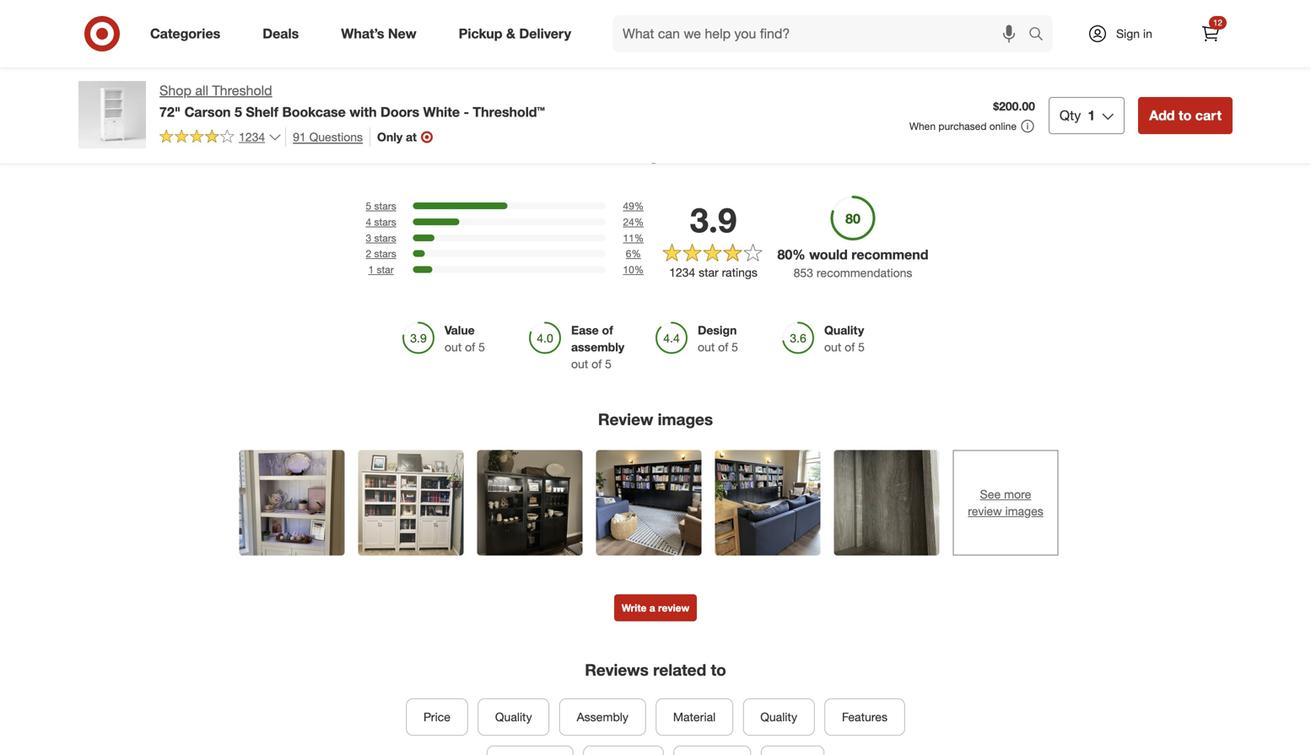 Task type: describe. For each thing, give the bounding box(es) containing it.
qty 1
[[1060, 107, 1096, 124]]

4 stars
[[366, 216, 396, 228]]

2 quality button from the left
[[743, 699, 815, 736]]

3.9
[[690, 199, 737, 240]]

ease
[[571, 323, 599, 338]]

when
[[910, 120, 936, 132]]

% for 10
[[634, 263, 644, 276]]

review for see more review images
[[968, 504, 1002, 518]]

24 %
[[623, 216, 644, 228]]

12 link
[[1193, 15, 1230, 52]]

features button
[[825, 699, 905, 736]]

10
[[623, 263, 634, 276]]

3 sponsored link from the left
[[777, 0, 916, 21]]

72"
[[160, 104, 181, 120]]

guest ratings & reviews
[[540, 141, 772, 165]]

of for value out of 5
[[465, 340, 475, 354]]

5 inside design out of 5
[[732, 340, 738, 354]]

in
[[1144, 26, 1153, 41]]

shop
[[160, 82, 192, 99]]

1234 for 1234 star ratings
[[669, 265, 696, 280]]

shelf
[[246, 104, 279, 120]]

what's new link
[[327, 15, 438, 52]]

white
[[423, 104, 460, 120]]

cart
[[1196, 107, 1222, 124]]

4
[[366, 216, 371, 228]]

80 % would recommend 853 recommendations
[[778, 247, 929, 280]]

at
[[406, 129, 417, 144]]

quality for 1st quality button from left
[[495, 710, 532, 725]]

material
[[673, 710, 716, 725]]

ratings
[[600, 141, 670, 165]]

91 questions
[[293, 129, 363, 144]]

sign in
[[1117, 26, 1153, 41]]

add to cart
[[1150, 107, 1222, 124]]

delivery
[[519, 25, 571, 42]]

guest review image 2 of 12, zoom in image
[[358, 450, 464, 556]]

search button
[[1021, 15, 1062, 56]]

11
[[623, 231, 634, 244]]

pickup & delivery
[[459, 25, 571, 42]]

threshold™
[[473, 104, 545, 120]]

to inside button
[[1179, 107, 1192, 124]]

out for quality out of 5
[[825, 340, 842, 354]]

1 vertical spatial to
[[711, 660, 726, 680]]

stars for 3 stars
[[374, 231, 396, 244]]

2
[[366, 247, 371, 260]]

value
[[445, 323, 475, 338]]

design
[[698, 323, 737, 338]]

review
[[598, 410, 653, 429]]

% for 49
[[634, 200, 644, 212]]

new
[[388, 25, 417, 42]]

What can we help you find? suggestions appear below search field
[[613, 15, 1033, 52]]

2 stars
[[366, 247, 396, 260]]

recommendations
[[817, 265, 913, 280]]

stars for 5 stars
[[374, 200, 396, 212]]

more
[[1004, 487, 1032, 502]]

0 vertical spatial &
[[506, 25, 516, 42]]

1234 for 1234
[[239, 129, 265, 144]]

91
[[293, 129, 306, 144]]

add
[[1150, 107, 1175, 124]]

when purchased online
[[910, 120, 1017, 132]]

5 inside the shop all threshold 72" carson 5 shelf bookcase with doors white - threshold™
[[235, 104, 242, 120]]

sponsored for 3rd sponsored link
[[777, 8, 827, 21]]

5 inside quality out of 5
[[858, 340, 865, 354]]

price
[[424, 710, 451, 725]]

pickup & delivery link
[[444, 15, 592, 52]]

1 vertical spatial reviews
[[585, 660, 649, 680]]

questions
[[309, 129, 363, 144]]

recommend
[[852, 247, 929, 263]]

quality for first quality button from right
[[761, 710, 798, 725]]

-
[[464, 104, 469, 120]]

online
[[990, 120, 1017, 132]]

see more review images button
[[953, 450, 1059, 556]]

categories
[[150, 25, 220, 42]]

image of 72" carson 5 shelf bookcase with doors white - threshold™ image
[[78, 81, 146, 149]]

1 horizontal spatial 1
[[1088, 107, 1096, 124]]

quality
[[825, 323, 864, 338]]

what's
[[341, 25, 384, 42]]

a
[[650, 602, 655, 614]]

% for 11
[[634, 231, 644, 244]]

49
[[623, 200, 634, 212]]

sponsored for second sponsored link from left
[[605, 10, 655, 23]]

qty
[[1060, 107, 1081, 124]]

star for 1234
[[699, 265, 719, 280]]

10 %
[[623, 263, 644, 276]]

bookcase
[[282, 104, 346, 120]]

24
[[623, 216, 634, 228]]

stars for 2 stars
[[374, 247, 396, 260]]



Task type: vqa. For each thing, say whether or not it's contained in the screenshot.
Rouge within the '* EXCLUSIONS APPLY. IN STOCK AT  BATON ROUGE SIEGEN READY WITHIN 2 HOURS'
no



Task type: locate. For each thing, give the bounding box(es) containing it.
sign
[[1117, 26, 1140, 41]]

of inside quality out of 5
[[845, 340, 855, 354]]

out down value
[[445, 340, 462, 354]]

1 horizontal spatial 1234
[[669, 265, 696, 280]]

2 stars from the top
[[374, 216, 396, 228]]

0 horizontal spatial reviews
[[585, 660, 649, 680]]

quality out of 5
[[825, 323, 865, 354]]

0 vertical spatial 1
[[1088, 107, 1096, 124]]

search
[[1021, 27, 1062, 44]]

see more review images
[[968, 487, 1044, 518]]

review for write a review
[[658, 602, 690, 614]]

1 vertical spatial images
[[1006, 504, 1044, 518]]

stars for 4 stars
[[374, 216, 396, 228]]

review inside see more review images
[[968, 504, 1002, 518]]

price button
[[406, 699, 468, 736]]

% up 853
[[793, 247, 806, 263]]

0 horizontal spatial images
[[658, 410, 713, 429]]

91 questions link
[[285, 127, 363, 147]]

only
[[377, 129, 403, 144]]

0 horizontal spatial quality button
[[478, 699, 550, 736]]

11 %
[[623, 231, 644, 244]]

out for value out of 5
[[445, 340, 462, 354]]

of for quality out of 5
[[845, 340, 855, 354]]

out
[[445, 340, 462, 354], [698, 340, 715, 354], [825, 340, 842, 354], [571, 357, 588, 371]]

%
[[634, 200, 644, 212], [634, 216, 644, 228], [634, 231, 644, 244], [793, 247, 806, 263], [632, 247, 641, 260], [634, 263, 644, 276]]

out down design
[[698, 340, 715, 354]]

with
[[350, 104, 377, 120]]

star left ratings on the right top of the page
[[699, 265, 719, 280]]

images right review
[[658, 410, 713, 429]]

1 down 2
[[368, 263, 374, 276]]

1 vertical spatial 1
[[368, 263, 374, 276]]

review images
[[598, 410, 713, 429]]

2 horizontal spatial sponsored link
[[777, 0, 916, 21]]

% for 6
[[632, 247, 641, 260]]

1 horizontal spatial sponsored link
[[605, 0, 744, 23]]

of inside value out of 5
[[465, 340, 475, 354]]

of for design out of 5
[[718, 340, 729, 354]]

ease of assembly out of 5
[[571, 323, 625, 371]]

sponsored link
[[89, 0, 227, 21], [605, 0, 744, 23], [777, 0, 916, 21]]

1 quality from the left
[[495, 710, 532, 725]]

6 %
[[626, 247, 641, 260]]

% up 24 %
[[634, 200, 644, 212]]

add to cart button
[[1139, 97, 1233, 134]]

5 inside ease of assembly out of 5
[[605, 357, 612, 371]]

guest review image 3 of 12, zoom in image
[[477, 450, 583, 556]]

guest review image 6 of 12, zoom in image
[[834, 450, 940, 556]]

purchased
[[939, 120, 987, 132]]

guest review image 1 of 12, zoom in image
[[239, 450, 345, 556]]

1 right the qty
[[1088, 107, 1096, 124]]

& right ratings
[[676, 141, 689, 165]]

2 horizontal spatial sponsored
[[777, 8, 827, 21]]

out inside quality out of 5
[[825, 340, 842, 354]]

% down 24 %
[[634, 231, 644, 244]]

0 horizontal spatial &
[[506, 25, 516, 42]]

quality
[[495, 710, 532, 725], [761, 710, 798, 725]]

3 stars
[[366, 231, 396, 244]]

1 horizontal spatial star
[[699, 265, 719, 280]]

stars down the 3 stars
[[374, 247, 396, 260]]

of down design
[[718, 340, 729, 354]]

1 vertical spatial 1234
[[669, 265, 696, 280]]

review right a
[[658, 602, 690, 614]]

stars down 4 stars
[[374, 231, 396, 244]]

to right the related
[[711, 660, 726, 680]]

guest review image 4 of 12, zoom in image
[[596, 450, 702, 556]]

853
[[794, 265, 814, 280]]

% inside 80 % would recommend 853 recommendations
[[793, 247, 806, 263]]

related
[[653, 660, 707, 680]]

carson
[[185, 104, 231, 120]]

images down more
[[1006, 504, 1044, 518]]

assembly
[[571, 340, 625, 354]]

% down 49 % at the top of page
[[634, 216, 644, 228]]

0 horizontal spatial review
[[658, 602, 690, 614]]

shop all threshold 72" carson 5 shelf bookcase with doors white - threshold™
[[160, 82, 545, 120]]

1 horizontal spatial quality button
[[743, 699, 815, 736]]

reviews related to
[[585, 660, 726, 680]]

49 %
[[623, 200, 644, 212]]

reviews
[[695, 141, 772, 165], [585, 660, 649, 680]]

out inside value out of 5
[[445, 340, 462, 354]]

of inside design out of 5
[[718, 340, 729, 354]]

out down quality
[[825, 340, 842, 354]]

5 stars
[[366, 200, 396, 212]]

to right add
[[1179, 107, 1192, 124]]

0 horizontal spatial 1
[[368, 263, 374, 276]]

only at
[[377, 129, 417, 144]]

see
[[980, 487, 1001, 502]]

3
[[366, 231, 371, 244]]

reviews up 3.9
[[695, 141, 772, 165]]

out inside design out of 5
[[698, 340, 715, 354]]

1
[[1088, 107, 1096, 124], [368, 263, 374, 276]]

2 quality from the left
[[761, 710, 798, 725]]

0 vertical spatial 1234
[[239, 129, 265, 144]]

of down quality
[[845, 340, 855, 354]]

would
[[809, 247, 848, 263]]

% up 10 %
[[632, 247, 641, 260]]

5
[[235, 104, 242, 120], [366, 200, 371, 212], [479, 340, 485, 354], [732, 340, 738, 354], [858, 340, 865, 354], [605, 357, 612, 371]]

categories link
[[136, 15, 242, 52]]

material button
[[656, 699, 733, 736]]

stars
[[374, 200, 396, 212], [374, 216, 396, 228], [374, 231, 396, 244], [374, 247, 396, 260]]

2 sponsored link from the left
[[605, 0, 744, 23]]

stars up 4 stars
[[374, 200, 396, 212]]

1 horizontal spatial images
[[1006, 504, 1044, 518]]

1 vertical spatial review
[[658, 602, 690, 614]]

1 horizontal spatial sponsored
[[605, 10, 655, 23]]

1 vertical spatial &
[[676, 141, 689, 165]]

of
[[602, 323, 613, 338], [465, 340, 475, 354], [718, 340, 729, 354], [845, 340, 855, 354], [592, 357, 602, 371]]

out for design out of 5
[[698, 340, 715, 354]]

star down 2 stars at left
[[377, 263, 394, 276]]

out down assembly
[[571, 357, 588, 371]]

assembly button
[[560, 699, 646, 736]]

images
[[658, 410, 713, 429], [1006, 504, 1044, 518]]

0 vertical spatial review
[[968, 504, 1002, 518]]

0 horizontal spatial sponsored
[[89, 8, 139, 21]]

1 horizontal spatial reviews
[[695, 141, 772, 165]]

% down 6 %
[[634, 263, 644, 276]]

3 stars from the top
[[374, 231, 396, 244]]

1234 star ratings
[[669, 265, 758, 280]]

out inside ease of assembly out of 5
[[571, 357, 588, 371]]

ratings
[[722, 265, 758, 280]]

1 horizontal spatial to
[[1179, 107, 1192, 124]]

pickup
[[459, 25, 503, 42]]

write a review button
[[614, 594, 697, 621]]

features
[[842, 710, 888, 725]]

write a review
[[622, 602, 690, 614]]

0 horizontal spatial to
[[711, 660, 726, 680]]

stars up the 3 stars
[[374, 216, 396, 228]]

$200.00
[[994, 99, 1035, 114]]

% for 24
[[634, 216, 644, 228]]

doors
[[381, 104, 420, 120]]

4 stars from the top
[[374, 247, 396, 260]]

guest review image 5 of 12, zoom in image
[[715, 450, 821, 556]]

what's new
[[341, 25, 417, 42]]

deals link
[[248, 15, 320, 52]]

5 inside value out of 5
[[479, 340, 485, 354]]

assembly
[[577, 710, 629, 725]]

1234 link
[[160, 127, 282, 148]]

of up assembly
[[602, 323, 613, 338]]

0 vertical spatial to
[[1179, 107, 1192, 124]]

0 vertical spatial images
[[658, 410, 713, 429]]

1 sponsored link from the left
[[89, 0, 227, 21]]

1234 right 10 %
[[669, 265, 696, 280]]

1234 down shelf at the left
[[239, 129, 265, 144]]

guest
[[540, 141, 594, 165]]

of down value
[[465, 340, 475, 354]]

value out of 5
[[445, 323, 485, 354]]

0 horizontal spatial quality
[[495, 710, 532, 725]]

0 vertical spatial reviews
[[695, 141, 772, 165]]

reviews up assembly
[[585, 660, 649, 680]]

0 horizontal spatial star
[[377, 263, 394, 276]]

80
[[778, 247, 793, 263]]

images inside see more review images
[[1006, 504, 1044, 518]]

review
[[968, 504, 1002, 518], [658, 602, 690, 614]]

sponsored for 1st sponsored link from left
[[89, 8, 139, 21]]

% for 80
[[793, 247, 806, 263]]

1 horizontal spatial &
[[676, 141, 689, 165]]

0 horizontal spatial sponsored link
[[89, 0, 227, 21]]

sponsored
[[89, 8, 139, 21], [777, 8, 827, 21], [605, 10, 655, 23]]

1 quality button from the left
[[478, 699, 550, 736]]

design out of 5
[[698, 323, 738, 354]]

1 horizontal spatial review
[[968, 504, 1002, 518]]

1234
[[239, 129, 265, 144], [669, 265, 696, 280]]

6
[[626, 247, 632, 260]]

write
[[622, 602, 647, 614]]

1 star
[[368, 263, 394, 276]]

0 horizontal spatial 1234
[[239, 129, 265, 144]]

threshold
[[212, 82, 272, 99]]

quality button
[[478, 699, 550, 736], [743, 699, 815, 736]]

review down see on the right bottom
[[968, 504, 1002, 518]]

12
[[1214, 17, 1223, 28]]

sign in link
[[1074, 15, 1179, 52]]

deals
[[263, 25, 299, 42]]

1 stars from the top
[[374, 200, 396, 212]]

star for 1
[[377, 263, 394, 276]]

& right pickup
[[506, 25, 516, 42]]

1 horizontal spatial quality
[[761, 710, 798, 725]]

review inside write a review button
[[658, 602, 690, 614]]

of down assembly
[[592, 357, 602, 371]]



